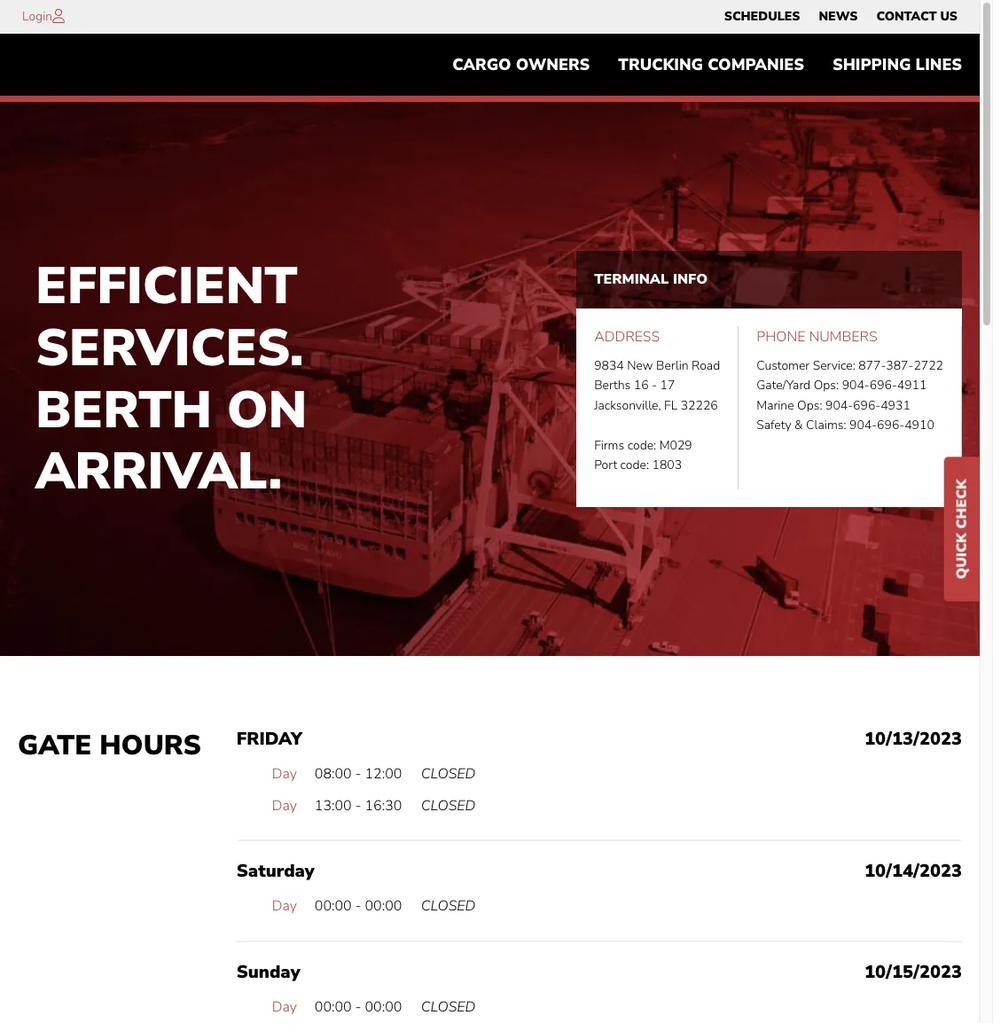 Task type: locate. For each thing, give the bounding box(es) containing it.
shipping
[[833, 54, 911, 76]]

day
[[272, 765, 297, 784], [272, 796, 297, 816], [272, 897, 297, 916], [272, 998, 297, 1017]]

cargo owners link
[[438, 47, 604, 83]]

2 vertical spatial 904-
[[850, 417, 877, 434]]

on
[[227, 375, 307, 445]]

code:
[[628, 437, 657, 454], [621, 457, 649, 474]]

13:00 - 16:30
[[315, 796, 402, 816]]

08:00 - 12:00
[[315, 765, 402, 784]]

menu bar up shipping
[[715, 4, 967, 29]]

1 00:00 - 00:00 from the top
[[315, 897, 402, 916]]

904- up claims:
[[826, 397, 853, 414]]

efficient services. berth on arrival.
[[35, 251, 307, 507]]

lines
[[916, 54, 962, 76]]

trucking companies link
[[604, 47, 819, 83]]

address
[[594, 328, 660, 347]]

0 vertical spatial menu bar
[[715, 4, 967, 29]]

quick
[[953, 533, 972, 580]]

0 vertical spatial 00:00 - 00:00
[[315, 897, 402, 916]]

menu bar down the schedules link
[[438, 47, 977, 83]]

trucking companies
[[619, 54, 805, 76]]

4910
[[905, 417, 935, 434]]

3 day from the top
[[272, 897, 297, 916]]

code: right port in the right top of the page
[[621, 457, 649, 474]]

904-
[[842, 377, 870, 394], [826, 397, 853, 414], [850, 417, 877, 434]]

2 00:00 - 00:00 from the top
[[315, 998, 402, 1017]]

safety
[[757, 417, 792, 434]]

877-
[[859, 358, 886, 374]]

day left 13:00 on the bottom
[[272, 796, 297, 816]]

1 closed from the top
[[421, 765, 476, 784]]

10/13/2023
[[865, 727, 962, 751]]

services.
[[35, 313, 304, 383]]

day down friday at the left
[[272, 765, 297, 784]]

3 closed from the top
[[421, 897, 476, 916]]

696-
[[870, 377, 898, 394], [853, 397, 881, 414], [877, 417, 905, 434]]

user image
[[52, 9, 65, 23]]

0 vertical spatial code:
[[628, 437, 657, 454]]

customer service: 877-387-2722 gate/yard ops: 904-696-4911 marine ops: 904-696-4931 safety & claims: 904-696-4910
[[757, 358, 944, 434]]

gate/yard
[[757, 377, 811, 394]]

- for saturday
[[355, 897, 361, 916]]

menu bar
[[715, 4, 967, 29], [438, 47, 977, 83]]

hours
[[100, 727, 201, 765]]

00:00 - 00:00
[[315, 897, 402, 916], [315, 998, 402, 1017]]

cargo
[[453, 54, 512, 76]]

1 vertical spatial 696-
[[853, 397, 881, 414]]

1 day from the top
[[272, 765, 297, 784]]

closed
[[421, 765, 476, 784], [421, 796, 476, 816], [421, 897, 476, 916], [421, 998, 476, 1017]]

phone numbers
[[757, 328, 878, 347]]

menu bar containing schedules
[[715, 4, 967, 29]]

16:30
[[365, 796, 402, 816]]

ops:
[[814, 377, 839, 394], [798, 397, 823, 414]]

- inside the 9834 new berlin road berths 16 - 17 jacksonville, fl 32226
[[652, 377, 657, 394]]

32226
[[681, 397, 718, 414]]

ops: down service: at the top of page
[[814, 377, 839, 394]]

customer
[[757, 358, 810, 374]]

1 vertical spatial 904-
[[826, 397, 853, 414]]

1 vertical spatial menu bar
[[438, 47, 977, 83]]

login
[[22, 8, 52, 25]]

gate hours
[[18, 727, 201, 765]]

0 vertical spatial ops:
[[814, 377, 839, 394]]

berth
[[35, 375, 212, 445]]

904- right claims:
[[850, 417, 877, 434]]

contact
[[877, 8, 937, 25]]

4 day from the top
[[272, 998, 297, 1017]]

10/14/2023
[[865, 860, 962, 884]]

news
[[819, 8, 858, 25]]

1 vertical spatial 00:00 - 00:00
[[315, 998, 402, 1017]]

schedules link
[[725, 4, 801, 29]]

friday
[[237, 727, 302, 751]]

00:00
[[315, 897, 352, 916], [365, 897, 402, 916], [315, 998, 352, 1017], [365, 998, 402, 1017]]

trucking
[[619, 54, 703, 76]]

firms
[[594, 437, 625, 454]]

contact us
[[877, 8, 958, 25]]

claims:
[[806, 417, 847, 434]]

4 closed from the top
[[421, 998, 476, 1017]]

4911
[[898, 377, 927, 394]]

us
[[941, 8, 958, 25]]

-
[[652, 377, 657, 394], [355, 765, 361, 784], [355, 796, 361, 816], [355, 897, 361, 916], [355, 998, 361, 1017]]

check
[[953, 480, 972, 529]]

1 vertical spatial code:
[[621, 457, 649, 474]]

904- down the 877-
[[842, 377, 870, 394]]

m029
[[660, 437, 693, 454]]

code: up the 1803
[[628, 437, 657, 454]]

day down sunday
[[272, 998, 297, 1017]]

day down saturday
[[272, 897, 297, 916]]

ops: up &
[[798, 397, 823, 414]]

13:00
[[315, 796, 352, 816]]

2 closed from the top
[[421, 796, 476, 816]]



Task type: vqa. For each thing, say whether or not it's contained in the screenshot.
the any
no



Task type: describe. For each thing, give the bounding box(es) containing it.
numbers
[[809, 328, 878, 347]]

12:00
[[365, 765, 402, 784]]

phone
[[757, 328, 806, 347]]

firms code:  m029 port code:  1803
[[594, 437, 693, 474]]

10/15/2023
[[865, 960, 962, 984]]

day for saturday
[[272, 897, 297, 916]]

16
[[634, 377, 649, 394]]

terminal info
[[594, 270, 708, 289]]

shipping lines link
[[819, 47, 977, 83]]

- for sunday
[[355, 998, 361, 1017]]

00:00 - 00:00 for saturday
[[315, 897, 402, 916]]

port
[[594, 457, 617, 474]]

2722
[[914, 358, 944, 374]]

efficient
[[35, 251, 298, 322]]

closed for friday
[[421, 765, 476, 784]]

berths
[[594, 377, 631, 394]]

owners
[[516, 54, 590, 76]]

4931
[[881, 397, 911, 414]]

08:00
[[315, 765, 352, 784]]

shipping lines
[[833, 54, 962, 76]]

marine
[[757, 397, 794, 414]]

1 vertical spatial ops:
[[798, 397, 823, 414]]

0 vertical spatial 696-
[[870, 377, 898, 394]]

gate
[[18, 727, 92, 765]]

terminal
[[594, 270, 669, 289]]

road
[[692, 358, 721, 374]]

arrival.
[[35, 437, 282, 507]]

9834 new berlin road berths 16 - 17 jacksonville, fl 32226
[[594, 358, 721, 414]]

saturday
[[237, 860, 315, 884]]

fl
[[664, 397, 678, 414]]

387-
[[886, 358, 914, 374]]

0 vertical spatial 904-
[[842, 377, 870, 394]]

2 vertical spatial 696-
[[877, 417, 905, 434]]

2 day from the top
[[272, 796, 297, 816]]

closed for saturday
[[421, 897, 476, 916]]

berlin
[[657, 358, 689, 374]]

service:
[[813, 358, 856, 374]]

1803
[[652, 457, 682, 474]]

day for friday
[[272, 765, 297, 784]]

17
[[660, 377, 675, 394]]

9834
[[594, 358, 624, 374]]

login link
[[22, 8, 52, 25]]

jacksonville,
[[594, 397, 661, 414]]

day for sunday
[[272, 998, 297, 1017]]

menu bar containing cargo owners
[[438, 47, 977, 83]]

quick check
[[953, 480, 972, 580]]

schedules
[[725, 8, 801, 25]]

&
[[795, 417, 803, 434]]

quick check link
[[945, 457, 980, 602]]

sunday
[[237, 960, 300, 984]]

new
[[627, 358, 653, 374]]

news link
[[819, 4, 858, 29]]

cargo owners
[[453, 54, 590, 76]]

- for friday
[[355, 765, 361, 784]]

info
[[673, 270, 708, 289]]

00:00 - 00:00 for sunday
[[315, 998, 402, 1017]]

closed for sunday
[[421, 998, 476, 1017]]

contact us link
[[877, 4, 958, 29]]

companies
[[708, 54, 805, 76]]



